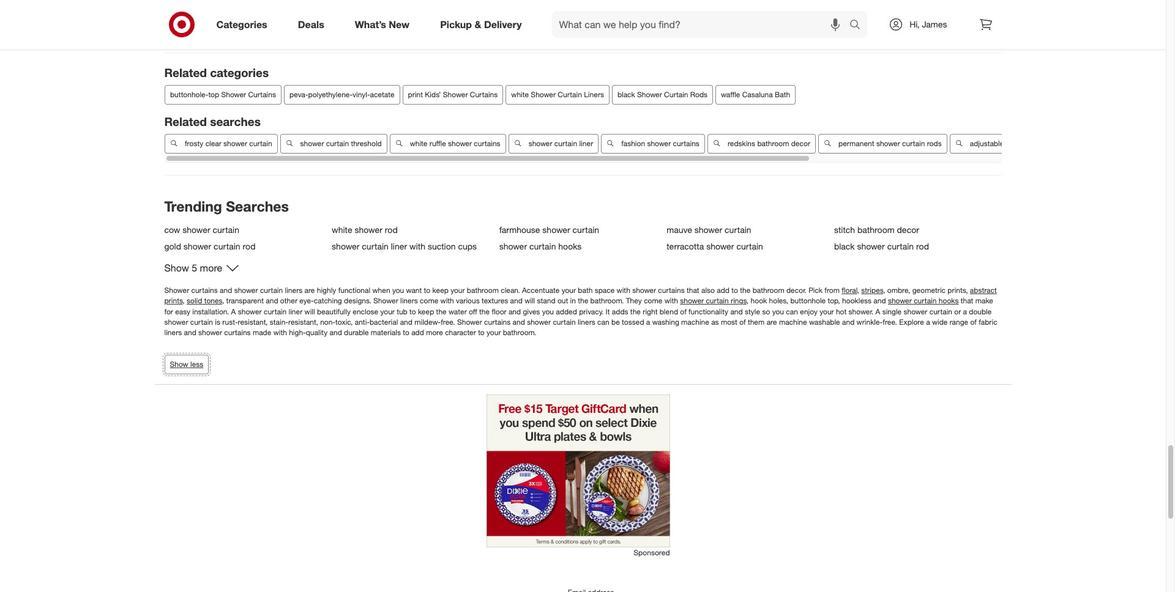 Task type: locate. For each thing, give the bounding box(es) containing it.
show less
[[170, 360, 203, 369]]

a right or
[[963, 307, 967, 316]]

5
[[192, 262, 197, 275]]

it
[[606, 307, 610, 316]]

0 horizontal spatial that
[[687, 286, 699, 295]]

of
[[680, 307, 687, 316], [740, 318, 746, 327], [971, 318, 977, 327]]

decor for stitch bathroom decor
[[897, 224, 919, 235]]

0 horizontal spatial liner
[[289, 307, 303, 316]]

1 horizontal spatial curtain
[[664, 90, 688, 99]]

1 horizontal spatial will
[[525, 297, 535, 306]]

decor left the permanent
[[791, 139, 810, 148]]

curtains inside white ruffle shower curtains link
[[474, 139, 500, 148]]

machine
[[681, 318, 709, 327], [779, 318, 807, 327]]

1 horizontal spatial can
[[786, 307, 798, 316]]

liners
[[584, 90, 604, 99]]

show 5 more button
[[164, 261, 240, 276]]

1 vertical spatial can
[[597, 318, 609, 327]]

kids'
[[425, 90, 441, 99]]

durable
[[344, 328, 369, 337]]

1 horizontal spatial decor
[[897, 224, 919, 235]]

redskins bathroom decor link
[[707, 134, 816, 153]]

related for related searches
[[164, 114, 207, 129]]

buttonhole-
[[170, 90, 208, 99]]

machine down functionality
[[681, 318, 709, 327]]

0 horizontal spatial curtain
[[558, 90, 582, 99]]

0 vertical spatial decor
[[791, 139, 810, 148]]

show less button
[[164, 355, 209, 375]]

add down mildew-
[[411, 328, 424, 337]]

your up bacterial
[[380, 307, 395, 316]]

white for white shower rod
[[332, 224, 352, 235]]

2 horizontal spatial white
[[511, 90, 529, 99]]

pickup & delivery link
[[430, 11, 537, 38]]

0 horizontal spatial are
[[305, 286, 315, 295]]

0 horizontal spatial come
[[420, 297, 438, 306]]

1 vertical spatial add
[[411, 328, 424, 337]]

curtains inside 'link'
[[470, 90, 498, 99]]

clean.
[[501, 286, 520, 295]]

1 horizontal spatial resistant,
[[288, 318, 318, 327]]

1 horizontal spatial curtains
[[470, 90, 498, 99]]

curtains down categories
[[248, 90, 276, 99]]

frosty clear shower curtain link
[[164, 134, 277, 153]]

1 horizontal spatial a
[[876, 307, 881, 316]]

1 horizontal spatial shower curtain hooks link
[[888, 297, 959, 306]]

2 horizontal spatial you
[[772, 307, 784, 316]]

a down right
[[646, 318, 650, 327]]

permanent shower curtain rods link
[[818, 134, 947, 153]]

2 horizontal spatial rod
[[916, 241, 929, 252]]

that down prints,
[[961, 297, 974, 306]]

so
[[762, 307, 770, 316]]

and right floor
[[509, 307, 521, 316]]

1 horizontal spatial rod
[[385, 224, 398, 235]]

2 related from the top
[[164, 114, 207, 129]]

resistant, up high-
[[288, 318, 318, 327]]

1 vertical spatial that
[[961, 297, 974, 306]]

1 horizontal spatial that
[[961, 297, 974, 306]]

1 curtain from the left
[[558, 90, 582, 99]]

waffle casaluna bath
[[721, 90, 790, 99]]

geometric
[[913, 286, 946, 295]]

shower down "mauve shower curtain"
[[707, 241, 734, 252]]

1 a from the left
[[231, 307, 236, 316]]

1 horizontal spatial come
[[644, 297, 663, 306]]

show for show 5 more
[[164, 262, 189, 275]]

shower up prints
[[164, 286, 189, 295]]

to right want
[[424, 286, 430, 295]]

liner inside shower curtain liner link
[[579, 139, 593, 148]]

white
[[511, 90, 529, 99], [410, 139, 427, 148], [332, 224, 352, 235]]

shower down 'peva-'
[[300, 139, 324, 148]]

free. down single
[[883, 318, 897, 327]]

1 vertical spatial will
[[305, 307, 315, 316]]

or
[[955, 307, 961, 316]]

0 vertical spatial shower curtain hooks link
[[499, 241, 659, 252]]

resistant, up made
[[238, 318, 268, 327]]

shower up gold shower curtain rod
[[183, 224, 210, 235]]

1 vertical spatial are
[[767, 318, 777, 327]]

1 vertical spatial decor
[[897, 224, 919, 235]]

,
[[857, 286, 859, 295], [883, 286, 886, 295], [183, 297, 185, 306], [222, 297, 224, 306], [747, 297, 749, 306]]

0 horizontal spatial decor
[[791, 139, 810, 148]]

stand
[[537, 297, 556, 306]]

shower up shower curtain liner with suction cups
[[355, 224, 383, 235]]

transparent
[[226, 297, 264, 306]]

0 horizontal spatial rod
[[243, 241, 256, 252]]

0 horizontal spatial white
[[332, 224, 352, 235]]

search button
[[844, 11, 874, 40]]

curtain down geometric
[[914, 297, 937, 306]]

shower curtain hooks link down geometric
[[888, 297, 959, 306]]

1 horizontal spatial rods
[[1032, 139, 1046, 148]]

1 vertical spatial white
[[410, 139, 427, 148]]

a
[[231, 307, 236, 316], [876, 307, 881, 316]]

2 vertical spatial liner
[[289, 307, 303, 316]]

redskins
[[727, 139, 755, 148]]

0 horizontal spatial will
[[305, 307, 315, 316]]

curtain down 'white shower rod'
[[362, 241, 389, 252]]

related up "frosty"
[[164, 114, 207, 129]]

hooks down farmhouse shower curtain link
[[558, 241, 582, 252]]

0 vertical spatial show
[[164, 262, 189, 275]]

farmhouse shower curtain
[[499, 224, 599, 235]]

2 curtains from the left
[[470, 90, 498, 99]]

0 vertical spatial that
[[687, 286, 699, 295]]

related for related categories
[[164, 66, 207, 80]]

want
[[406, 286, 422, 295]]

come up right
[[644, 297, 663, 306]]

casaluna
[[742, 90, 773, 99]]

1 vertical spatial keep
[[418, 307, 434, 316]]

are up eye-
[[305, 286, 315, 295]]

show for show less
[[170, 360, 188, 369]]

1 free. from the left
[[441, 318, 455, 327]]

0 horizontal spatial add
[[411, 328, 424, 337]]

curtain
[[249, 139, 272, 148], [326, 139, 349, 148], [554, 139, 577, 148], [902, 139, 925, 148], [213, 224, 239, 235], [573, 224, 599, 235], [725, 224, 751, 235], [214, 241, 240, 252], [362, 241, 389, 252], [529, 241, 556, 252], [737, 241, 763, 252], [887, 241, 914, 252], [260, 286, 283, 295], [706, 297, 729, 306], [914, 297, 937, 306], [264, 307, 287, 316], [930, 307, 953, 316], [190, 318, 213, 327], [553, 318, 576, 327]]

liner for shower curtain liner with suction cups
[[391, 241, 407, 252]]

the down they
[[630, 307, 641, 316]]

bathroom. down gives
[[503, 328, 537, 337]]

shower up fashion shower curtains link
[[637, 90, 662, 99]]

1 horizontal spatial more
[[426, 328, 443, 337]]

more down mildew-
[[426, 328, 443, 337]]

1 horizontal spatial are
[[767, 318, 777, 327]]

1 vertical spatial related
[[164, 114, 207, 129]]

black for black shower curtain rods
[[617, 90, 635, 99]]

with down stain- at the left bottom of the page
[[273, 328, 287, 337]]

cups
[[458, 241, 477, 252]]

rods left the adjustable
[[927, 139, 942, 148]]

fabric
[[979, 318, 998, 327]]

0 vertical spatial more
[[200, 262, 222, 275]]

and down the easy
[[184, 328, 196, 337]]

rods right the adjustable
[[1032, 139, 1046, 148]]

rod down cow shower curtain link
[[243, 241, 256, 252]]

0 horizontal spatial more
[[200, 262, 222, 275]]

black down stitch
[[834, 241, 855, 252]]

fashion
[[621, 139, 645, 148]]

highly
[[317, 286, 336, 295]]

2 free. from the left
[[883, 318, 897, 327]]

0 vertical spatial hooks
[[558, 241, 582, 252]]

shower curtain rings link
[[680, 297, 747, 306]]

1 vertical spatial shower curtain hooks link
[[888, 297, 959, 306]]

0 horizontal spatial machine
[[681, 318, 709, 327]]

anti-
[[355, 318, 370, 327]]

and down clean.
[[510, 297, 523, 306]]

shower up they
[[632, 286, 656, 295]]

shower down searches
[[223, 139, 247, 148]]

prints,
[[948, 286, 968, 295]]

1 vertical spatial bathroom.
[[503, 328, 537, 337]]

1 horizontal spatial black
[[834, 241, 855, 252]]

0 vertical spatial can
[[786, 307, 798, 316]]

1 vertical spatial show
[[170, 360, 188, 369]]

rod down stitch bathroom decor link on the right top of the page
[[916, 241, 929, 252]]

bathroom. up it
[[590, 297, 624, 306]]

1 vertical spatial more
[[426, 328, 443, 337]]

liner left fashion
[[579, 139, 593, 148]]

related up 'buttonhole-'
[[164, 66, 207, 80]]

shower right the top
[[221, 90, 246, 99]]

catching
[[314, 297, 342, 306]]

liners
[[285, 286, 303, 295], [400, 297, 418, 306], [578, 318, 595, 327], [164, 328, 182, 337]]

machine down enjoy
[[779, 318, 807, 327]]

shower down gives
[[527, 318, 551, 327]]

shower up transparent
[[234, 286, 258, 295]]

0 horizontal spatial shower curtain hooks link
[[499, 241, 659, 252]]

curtain right the permanent
[[902, 139, 925, 148]]

of down double at the bottom right of page
[[971, 318, 977, 327]]

1 come from the left
[[420, 297, 438, 306]]

0 vertical spatial bathroom.
[[590, 297, 624, 306]]

hi, james
[[910, 19, 947, 29]]

white ruffle shower curtains link
[[389, 134, 506, 153]]

0 horizontal spatial curtains
[[248, 90, 276, 99]]

0 horizontal spatial resistant,
[[238, 318, 268, 327]]

shower curtain liner with suction cups
[[332, 241, 477, 252]]

and left other
[[266, 297, 278, 306]]

buttonhole-top shower curtains
[[170, 90, 276, 99]]

and down rings at the right of the page
[[731, 307, 743, 316]]

shower down ombre,
[[888, 297, 912, 306]]

1 horizontal spatial free.
[[883, 318, 897, 327]]

a up rust-
[[231, 307, 236, 316]]

farmhouse shower curtain link
[[499, 224, 659, 235]]

will down eye-
[[305, 307, 315, 316]]

0 horizontal spatial a
[[231, 307, 236, 316]]

1 vertical spatial liner
[[391, 241, 407, 252]]

1 horizontal spatial white
[[410, 139, 427, 148]]

shower right the adjustable
[[1006, 139, 1030, 148]]

2 vertical spatial white
[[332, 224, 352, 235]]

resistant,
[[238, 318, 268, 327], [288, 318, 318, 327]]

bathroom up hook
[[753, 286, 785, 295]]

2 curtain from the left
[[664, 90, 688, 99]]

solid
[[187, 297, 202, 306]]

mauve shower curtain
[[667, 224, 751, 235]]

will up gives
[[525, 297, 535, 306]]

and
[[220, 286, 232, 295], [266, 297, 278, 306], [510, 297, 523, 306], [874, 297, 886, 306], [509, 307, 521, 316], [731, 307, 743, 316], [400, 318, 413, 327], [513, 318, 525, 327], [842, 318, 855, 327], [184, 328, 196, 337], [330, 328, 342, 337]]

1 related from the top
[[164, 66, 207, 80]]

space
[[595, 286, 615, 295]]

curtain for rods
[[664, 90, 688, 99]]

&
[[475, 18, 481, 30]]

white shower curtain liners
[[511, 90, 604, 99]]

0 vertical spatial black
[[617, 90, 635, 99]]

more right 5
[[200, 262, 222, 275]]

gold
[[164, 241, 181, 252]]

when
[[372, 286, 390, 295]]

0 vertical spatial related
[[164, 66, 207, 80]]

0 vertical spatial white
[[511, 90, 529, 99]]

2 horizontal spatial liner
[[579, 139, 593, 148]]

of right most
[[740, 318, 746, 327]]

0 vertical spatial liner
[[579, 139, 593, 148]]

beautifully
[[317, 307, 351, 316]]

liners down "privacy."
[[578, 318, 595, 327]]

accentuate
[[522, 286, 560, 295]]

1 horizontal spatial add
[[717, 286, 730, 295]]

that inside that make for easy installation. a shower curtain liner will beautifully enclose your tub to keep the water off the floor and gives you added privacy. it adds the right blend of functionality and style so you can enjoy your hot shower. a single shower curtain or a double shower curtain is rust-resistant, stain-resistant, non-toxic, anti-bacterial and mildew-free. shower curtains and shower curtain liners can be tossed a washing machine as most of them are machine washable and wrinkle-free. explore a wide range of fabric liners and shower curtains made with high-quality and durable materials to add more character to your bathroom.
[[961, 297, 974, 306]]

0 horizontal spatial bathroom.
[[503, 328, 537, 337]]

0 horizontal spatial black
[[617, 90, 635, 99]]

frosty clear shower curtain
[[185, 139, 272, 148]]

washing
[[652, 318, 679, 327]]

mauve
[[667, 224, 692, 235]]

shower right kids'
[[443, 90, 468, 99]]

terracotta shower curtain
[[667, 241, 763, 252]]

1 vertical spatial hooks
[[939, 297, 959, 306]]

what's new
[[355, 18, 410, 30]]

1 horizontal spatial liner
[[391, 241, 407, 252]]

1 machine from the left
[[681, 318, 709, 327]]

you left want
[[392, 286, 404, 295]]

related
[[164, 66, 207, 80], [164, 114, 207, 129]]

bathroom.
[[590, 297, 624, 306], [503, 328, 537, 337]]

waffle casaluna bath link
[[715, 85, 796, 105]]

mauve shower curtain link
[[667, 224, 827, 235]]

1 horizontal spatial machine
[[779, 318, 807, 327]]

style
[[745, 307, 760, 316]]

of right blend
[[680, 307, 687, 316]]

wrinkle-
[[857, 318, 883, 327]]

shower curtain hooks link down farmhouse shower curtain link
[[499, 241, 659, 252]]

cow
[[164, 224, 180, 235]]

1 curtains from the left
[[248, 90, 276, 99]]

hook
[[751, 297, 767, 306]]

0 horizontal spatial free.
[[441, 318, 455, 327]]

your down floor
[[487, 328, 501, 337]]

keep up mildew-
[[418, 307, 434, 316]]

james
[[922, 19, 947, 29]]

floor
[[492, 307, 507, 316]]

come
[[420, 297, 438, 306], [644, 297, 663, 306]]

off
[[469, 307, 477, 316]]

fashion shower curtains link
[[601, 134, 705, 153]]

1 vertical spatial black
[[834, 241, 855, 252]]

liner down white shower rod link
[[391, 241, 407, 252]]

shower up shower curtain liner link
[[531, 90, 556, 99]]

0 horizontal spatial rods
[[927, 139, 942, 148]]

functional
[[338, 286, 370, 295]]



Task type: vqa. For each thing, say whether or not it's contained in the screenshot.
shower curtain hooks
yes



Task type: describe. For each thing, give the bounding box(es) containing it.
curtains for print kids' shower curtains
[[470, 90, 498, 99]]

explore
[[899, 318, 924, 327]]

single
[[883, 307, 902, 316]]

0 vertical spatial add
[[717, 286, 730, 295]]

black for black shower curtain rod
[[834, 241, 855, 252]]

shower down the is
[[198, 328, 222, 337]]

stitch bathroom decor
[[834, 224, 919, 235]]

curtain up functionality
[[706, 297, 729, 306]]

washable
[[809, 318, 840, 327]]

vinyl-
[[352, 90, 370, 99]]

black shower curtain rod link
[[834, 241, 994, 252]]

curtain down added
[[553, 318, 576, 327]]

white ruffle shower curtains
[[410, 139, 500, 148]]

curtain up stain- at the left bottom of the page
[[264, 307, 287, 316]]

black shower curtain rods link
[[612, 85, 713, 105]]

wide
[[932, 318, 948, 327]]

liners down want
[[400, 297, 418, 306]]

more inside show 5 more button
[[200, 262, 222, 275]]

shower down "farmhouse"
[[499, 241, 527, 252]]

easy
[[175, 307, 190, 316]]

deals
[[298, 18, 324, 30]]

designs.
[[344, 297, 371, 306]]

liner inside that make for easy installation. a shower curtain liner will beautifully enclose your tub to keep the water off the floor and gives you added privacy. it adds the right blend of functionality and style so you can enjoy your hot shower. a single shower curtain or a double shower curtain is rust-resistant, stain-resistant, non-toxic, anti-bacterial and mildew-free. shower curtains and shower curtain liners can be tossed a washing machine as most of them are machine washable and wrinkle-free. explore a wide range of fabric liners and shower curtains made with high-quality and durable materials to add more character to your bathroom.
[[289, 307, 303, 316]]

0 vertical spatial keep
[[433, 286, 449, 295]]

1 rods from the left
[[927, 139, 942, 148]]

, left ombre,
[[883, 286, 886, 295]]

with up water
[[440, 297, 454, 306]]

1 horizontal spatial bathroom.
[[590, 297, 624, 306]]

shower curtains and shower curtain liners are highly functional when you want to keep your bathroom clean. accentuate your bath space with shower curtains that also add to the bathroom decor. pick from floral , stripes , ombre, geometric prints,
[[164, 286, 970, 295]]

decor for redskins bathroom decor
[[791, 139, 810, 148]]

shower curtain liner with suction cups link
[[332, 241, 492, 252]]

print kids' shower curtains
[[408, 90, 498, 99]]

curtain up wide
[[930, 307, 953, 316]]

to right the tub
[[410, 307, 416, 316]]

0 horizontal spatial you
[[392, 286, 404, 295]]

ombre,
[[888, 286, 910, 295]]

curtain down farmhouse shower curtain
[[529, 241, 556, 252]]

high-
[[289, 328, 306, 337]]

pickup & delivery
[[440, 18, 522, 30]]

various
[[456, 297, 480, 306]]

as
[[711, 318, 719, 327]]

show 5 more
[[164, 262, 222, 275]]

shower right fashion
[[647, 139, 671, 148]]

and up tones
[[220, 286, 232, 295]]

, up the installation.
[[222, 297, 224, 306]]

is
[[215, 318, 220, 327]]

and down gives
[[513, 318, 525, 327]]

abstract prints
[[164, 286, 997, 306]]

the right in
[[578, 297, 588, 306]]

, up the easy
[[183, 297, 185, 306]]

curtain up gold shower curtain rod
[[213, 224, 239, 235]]

make
[[976, 297, 993, 306]]

curtain left threshold
[[326, 139, 349, 148]]

curtain down stitch bathroom decor link on the right top of the page
[[887, 241, 914, 252]]

stripes
[[862, 286, 883, 295]]

mildew-
[[415, 318, 441, 327]]

shower down the easy
[[164, 318, 188, 327]]

and down hot
[[842, 318, 855, 327]]

curtains up solid tones link
[[191, 286, 218, 295]]

2 a from the left
[[876, 307, 881, 316]]

to right materials
[[403, 328, 409, 337]]

threshold
[[351, 139, 381, 148]]

curtain down cow shower curtain link
[[214, 241, 240, 252]]

from
[[825, 286, 840, 295]]

with up blend
[[665, 297, 678, 306]]

the left water
[[436, 307, 447, 316]]

curtain up other
[[260, 286, 283, 295]]

liners up other
[[285, 286, 303, 295]]

, up hookless
[[857, 286, 859, 295]]

curtain for liners
[[558, 90, 582, 99]]

the up rings at the right of the page
[[740, 286, 751, 295]]

hot
[[836, 307, 847, 316]]

categories
[[216, 18, 267, 30]]

curtains for buttonhole-top shower curtains
[[248, 90, 276, 99]]

keep inside that make for easy installation. a shower curtain liner will beautifully enclose your tub to keep the water off the floor and gives you added privacy. it adds the right blend of functionality and style so you can enjoy your hot shower. a single shower curtain or a double shower curtain is rust-resistant, stain-resistant, non-toxic, anti-bacterial and mildew-free. shower curtains and shower curtain liners can be tossed a washing machine as most of them are machine washable and wrinkle-free. explore a wide range of fabric liners and shower curtains made with high-quality and durable materials to add more character to your bathroom.
[[418, 307, 434, 316]]

non-
[[320, 318, 335, 327]]

2 resistant, from the left
[[288, 318, 318, 327]]

rings
[[731, 297, 747, 306]]

stitch bathroom decor link
[[834, 224, 994, 235]]

stripes link
[[862, 286, 883, 295]]

shower up shower curtain hooks
[[543, 224, 570, 235]]

liner for shower curtain liner
[[579, 139, 593, 148]]

shower down white shower curtain liners link
[[528, 139, 552, 148]]

, left hook
[[747, 297, 749, 306]]

1 resistant, from the left
[[238, 318, 268, 327]]

bathroom up black shower curtain rod
[[858, 224, 895, 235]]

peva-polyethylene-vinyl-acetate link
[[284, 85, 400, 105]]

liners down for
[[164, 328, 182, 337]]

white for white ruffle shower curtains
[[410, 139, 427, 148]]

shower down transparent
[[238, 307, 262, 316]]

curtains up blend
[[658, 286, 685, 295]]

textures
[[482, 297, 508, 306]]

double
[[969, 307, 992, 316]]

1 horizontal spatial a
[[926, 318, 930, 327]]

curtain up the terracotta shower curtain link
[[725, 224, 751, 235]]

the right the off
[[479, 307, 490, 316]]

floral
[[842, 286, 857, 295]]

top
[[208, 90, 219, 99]]

2 machine from the left
[[779, 318, 807, 327]]

floral link
[[842, 286, 857, 295]]

bathroom. inside that make for easy installation. a shower curtain liner will beautifully enclose your tub to keep the water off the floor and gives you added privacy. it adds the right blend of functionality and style so you can enjoy your hot shower. a single shower curtain or a double shower curtain is rust-resistant, stain-resistant, non-toxic, anti-bacterial and mildew-free. shower curtains and shower curtain liners can be tossed a washing machine as most of them are machine washable and wrinkle-free. explore a wide range of fabric liners and shower curtains made with high-quality and durable materials to add more character to your bathroom.
[[503, 328, 537, 337]]

holes,
[[769, 297, 789, 306]]

with inside that make for easy installation. a shower curtain liner will beautifully enclose your tub to keep the water off the floor and gives you added privacy. it adds the right blend of functionality and style so you can enjoy your hot shower. a single shower curtain or a double shower curtain is rust-resistant, stain-resistant, non-toxic, anti-bacterial and mildew-free. shower curtains and shower curtain liners can be tossed a washing machine as most of them are machine washable and wrinkle-free. explore a wide range of fabric liners and shower curtains made with high-quality and durable materials to add more character to your bathroom.
[[273, 328, 287, 337]]

0 horizontal spatial of
[[680, 307, 687, 316]]

solid tones link
[[187, 297, 222, 306]]

2 horizontal spatial a
[[963, 307, 967, 316]]

shower right ruffle
[[448, 139, 472, 148]]

curtains inside fashion shower curtains link
[[673, 139, 699, 148]]

and down non-
[[330, 328, 342, 337]]

your up , solid tones , transparent and other eye-catching designs. shower liners come with various textures and will stand out in the bathroom. they come with shower curtain rings , hook holes, buttonhole top, hookless and shower curtain hooks
[[562, 286, 576, 295]]

categories link
[[206, 11, 283, 38]]

, solid tones , transparent and other eye-catching designs. shower liners come with various textures and will stand out in the bathroom. they come with shower curtain rings , hook holes, buttonhole top, hookless and shower curtain hooks
[[183, 297, 959, 306]]

cow shower curtain
[[164, 224, 239, 235]]

curtain down mauve shower curtain link
[[737, 241, 763, 252]]

shower down when
[[373, 297, 398, 306]]

1 horizontal spatial hooks
[[939, 297, 959, 306]]

0 horizontal spatial a
[[646, 318, 650, 327]]

2 rods from the left
[[1032, 139, 1046, 148]]

curtain down the installation.
[[190, 318, 213, 327]]

curtains down floor
[[484, 318, 511, 327]]

enjoy
[[800, 307, 818, 316]]

adjustable
[[970, 139, 1004, 148]]

bathroom up textures
[[467, 286, 499, 295]]

shower up terracotta shower curtain
[[695, 224, 722, 235]]

search
[[844, 19, 874, 32]]

shower inside "link"
[[223, 139, 247, 148]]

suction
[[428, 241, 456, 252]]

1 horizontal spatial of
[[740, 318, 746, 327]]

categories
[[210, 66, 269, 80]]

shower down also
[[680, 297, 704, 306]]

0 horizontal spatial can
[[597, 318, 609, 327]]

your up washable
[[820, 307, 834, 316]]

deals link
[[288, 11, 340, 38]]

bath
[[775, 90, 790, 99]]

toxic,
[[335, 318, 353, 327]]

will inside that make for easy installation. a shower curtain liner will beautifully enclose your tub to keep the water off the floor and gives you added privacy. it adds the right blend of functionality and style so you can enjoy your hot shower. a single shower curtain or a double shower curtain is rust-resistant, stain-resistant, non-toxic, anti-bacterial and mildew-free. shower curtains and shower curtain liners can be tossed a washing machine as most of them are machine washable and wrinkle-free. explore a wide range of fabric liners and shower curtains made with high-quality and durable materials to add more character to your bathroom.
[[305, 307, 315, 316]]

shower curtain hooks
[[499, 241, 582, 252]]

most
[[721, 318, 738, 327]]

add inside that make for easy installation. a shower curtain liner will beautifully enclose your tub to keep the water off the floor and gives you added privacy. it adds the right blend of functionality and style so you can enjoy your hot shower. a single shower curtain or a double shower curtain is rust-resistant, stain-resistant, non-toxic, anti-bacterial and mildew-free. shower curtains and shower curtain liners can be tossed a washing machine as most of them are machine washable and wrinkle-free. explore a wide range of fabric liners and shower curtains made with high-quality and durable materials to add more character to your bathroom.
[[411, 328, 424, 337]]

for
[[164, 307, 173, 316]]

shower right the permanent
[[876, 139, 900, 148]]

bathroom right redskins
[[757, 139, 789, 148]]

white for white shower curtain liners
[[511, 90, 529, 99]]

What can we help you find? suggestions appear below search field
[[552, 11, 853, 38]]

are inside that make for easy installation. a shower curtain liner will beautifully enclose your tub to keep the water off the floor and gives you added privacy. it adds the right blend of functionality and style so you can enjoy your hot shower. a single shower curtain or a double shower curtain is rust-resistant, stain-resistant, non-toxic, anti-bacterial and mildew-free. shower curtains and shower curtain liners can be tossed a washing machine as most of them are machine washable and wrinkle-free. explore a wide range of fabric liners and shower curtains made with high-quality and durable materials to add more character to your bathroom.
[[767, 318, 777, 327]]

curtains down rust-
[[224, 328, 251, 337]]

shower down 'white shower rod'
[[332, 241, 360, 252]]

shower inside 'link'
[[443, 90, 468, 99]]

rod for black shower curtain rod
[[916, 241, 929, 252]]

2 horizontal spatial of
[[971, 318, 977, 327]]

redskins bathroom decor
[[727, 139, 810, 148]]

curtain up shower curtain hooks
[[573, 224, 599, 235]]

pickup
[[440, 18, 472, 30]]

right
[[643, 307, 658, 316]]

advertisement region
[[486, 395, 670, 548]]

bacterial
[[370, 318, 398, 327]]

with up they
[[617, 286, 630, 295]]

water
[[449, 307, 467, 316]]

curtain inside "link"
[[249, 139, 272, 148]]

terracotta
[[667, 241, 704, 252]]

and down the tub
[[400, 318, 413, 327]]

stitch
[[834, 224, 855, 235]]

adjustable shower rods
[[970, 139, 1046, 148]]

clear
[[205, 139, 221, 148]]

your up various
[[451, 286, 465, 295]]

shower inside that make for easy installation. a shower curtain liner will beautifully enclose your tub to keep the water off the floor and gives you added privacy. it adds the right blend of functionality and style so you can enjoy your hot shower. a single shower curtain or a double shower curtain is rust-resistant, stain-resistant, non-toxic, anti-bacterial and mildew-free. shower curtains and shower curtain liners can be tossed a washing machine as most of them are machine washable and wrinkle-free. explore a wide range of fabric liners and shower curtains made with high-quality and durable materials to add more character to your bathroom.
[[457, 318, 482, 327]]

related searches
[[164, 114, 261, 129]]

waffle
[[721, 90, 740, 99]]

shower down cow shower curtain
[[184, 241, 211, 252]]

with down white shower rod link
[[410, 241, 425, 252]]

more inside that make for easy installation. a shower curtain liner will beautifully enclose your tub to keep the water off the floor and gives you added privacy. it adds the right blend of functionality and style so you can enjoy your hot shower. a single shower curtain or a double shower curtain is rust-resistant, stain-resistant, non-toxic, anti-bacterial and mildew-free. shower curtains and shower curtain liners can be tossed a washing machine as most of them are machine washable and wrinkle-free. explore a wide range of fabric liners and shower curtains made with high-quality and durable materials to add more character to your bathroom.
[[426, 328, 443, 337]]

less
[[190, 360, 203, 369]]

to up rings at the right of the page
[[732, 286, 738, 295]]

shower curtain threshold
[[300, 139, 381, 148]]

shower curtain liner link
[[508, 134, 598, 153]]

rod for gold shower curtain rod
[[243, 241, 256, 252]]

shower up explore
[[904, 307, 928, 316]]

they
[[626, 297, 642, 306]]

print
[[408, 90, 423, 99]]

0 horizontal spatial hooks
[[558, 241, 582, 252]]

0 vertical spatial will
[[525, 297, 535, 306]]

delivery
[[484, 18, 522, 30]]

curtain down white shower curtain liners link
[[554, 139, 577, 148]]

print kids' shower curtains link
[[402, 85, 503, 105]]

and down stripes
[[874, 297, 886, 306]]

2 come from the left
[[644, 297, 663, 306]]

trending
[[164, 198, 222, 215]]

0 vertical spatial are
[[305, 286, 315, 295]]

to right character
[[478, 328, 485, 337]]

shower down stitch bathroom decor
[[857, 241, 885, 252]]

buttonhole
[[791, 297, 826, 306]]

1 horizontal spatial you
[[542, 307, 554, 316]]

terracotta shower curtain link
[[667, 241, 827, 252]]



